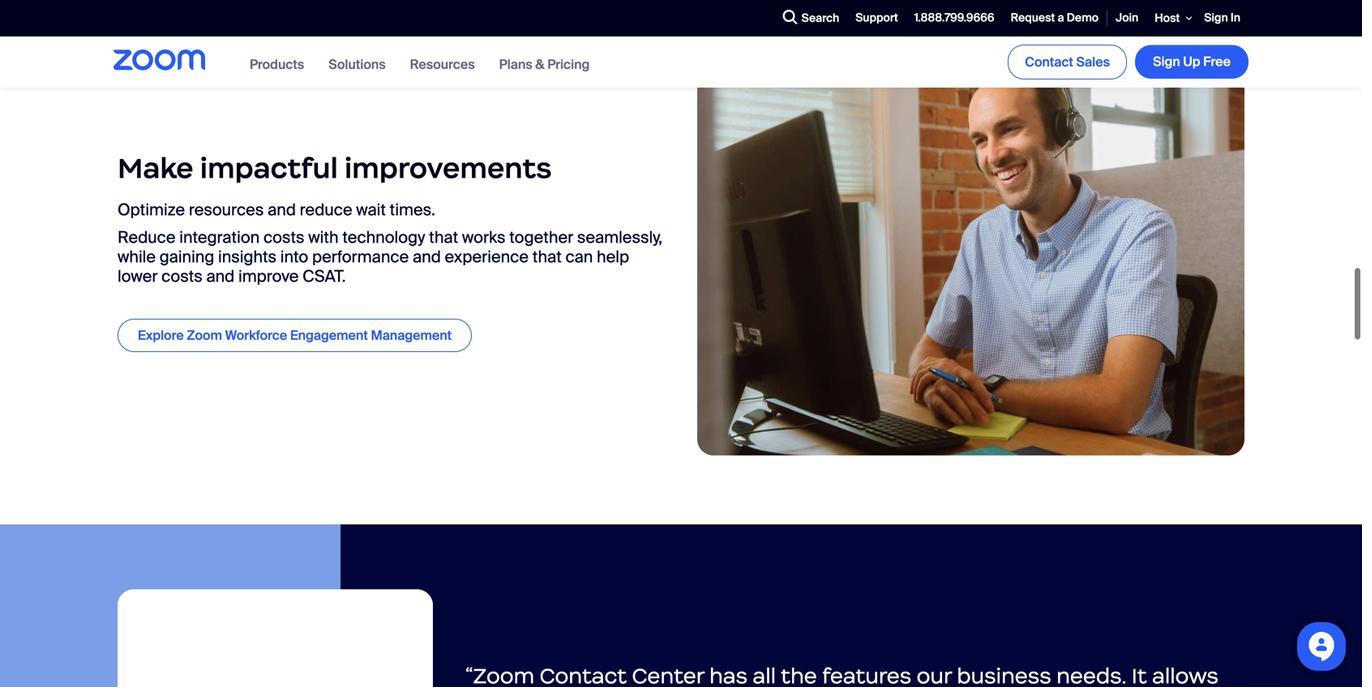 Task type: describe. For each thing, give the bounding box(es) containing it.
request a demo
[[1011, 10, 1099, 25]]

gaining
[[160, 247, 214, 267]]

while
[[118, 247, 156, 267]]

engagement
[[290, 327, 368, 344]]

request a demo link
[[1003, 1, 1107, 36]]

zoom
[[187, 327, 222, 344]]

improve
[[239, 266, 299, 287]]

1.888.799.9666 link
[[907, 1, 1003, 36]]

optimize
[[118, 199, 185, 220]]

wait
[[356, 199, 386, 220]]

up
[[1184, 53, 1201, 70]]

resources
[[410, 56, 475, 73]]

make impactful improvements
[[118, 150, 552, 186]]

1 horizontal spatial costs
[[264, 227, 305, 248]]

host
[[1155, 11, 1181, 26]]

csat.
[[303, 266, 346, 287]]

works
[[462, 227, 506, 248]]

resources button
[[410, 56, 475, 73]]

help
[[597, 247, 630, 267]]

products
[[250, 56, 304, 73]]

free
[[1204, 53, 1231, 70]]

request
[[1011, 10, 1056, 25]]

workforce
[[225, 327, 287, 344]]

plans & pricing link
[[499, 56, 590, 73]]

search
[[802, 11, 840, 26]]

improvements
[[345, 150, 552, 186]]

can
[[566, 247, 593, 267]]

contact
[[1025, 53, 1074, 70]]

make impactful improvements image
[[698, 46, 1245, 455]]

plans & pricing
[[499, 56, 590, 73]]

together
[[510, 227, 574, 248]]

1 horizontal spatial that
[[533, 247, 562, 267]]

host button
[[1147, 0, 1197, 36]]

solutions
[[329, 56, 386, 73]]

sign for sign in
[[1205, 10, 1229, 25]]

support link
[[848, 1, 907, 36]]

with
[[308, 227, 339, 248]]

sign for sign up free
[[1154, 53, 1181, 70]]

optimize resources and reduce wait times. reduce integration costs with technology that works together seamlessly, while gaining insights into performance and experience that can help lower costs and improve csat.
[[118, 199, 663, 287]]

sign up free
[[1154, 53, 1231, 70]]

sign in link
[[1197, 1, 1249, 36]]

2 horizontal spatial and
[[413, 247, 441, 267]]



Task type: locate. For each thing, give the bounding box(es) containing it.
0 vertical spatial sign
[[1205, 10, 1229, 25]]

explore
[[138, 327, 184, 344]]

sales
[[1077, 53, 1111, 70]]

sign
[[1205, 10, 1229, 25], [1154, 53, 1181, 70]]

explore zoom workforce engagement management link
[[118, 319, 472, 352]]

0 horizontal spatial costs
[[162, 266, 203, 287]]

sign up free link
[[1136, 45, 1249, 79]]

impactful
[[200, 150, 338, 186]]

reduce
[[300, 199, 353, 220]]

and down "impactful"
[[268, 199, 296, 220]]

0 horizontal spatial that
[[429, 227, 458, 248]]

1 vertical spatial sign
[[1154, 53, 1181, 70]]

1 horizontal spatial sign
[[1205, 10, 1229, 25]]

that left works
[[429, 227, 458, 248]]

in
[[1231, 10, 1241, 25]]

and down times.
[[413, 247, 441, 267]]

0 horizontal spatial sign
[[1154, 53, 1181, 70]]

explore zoom workforce engagement management
[[138, 327, 452, 344]]

management
[[371, 327, 452, 344]]

that left the "can"
[[533, 247, 562, 267]]

insights
[[218, 247, 277, 267]]

resources
[[189, 199, 264, 220]]

costs right lower
[[162, 266, 203, 287]]

seamlessly,
[[578, 227, 663, 248]]

1.888.799.9666
[[915, 10, 995, 25]]

zoom logo image
[[114, 49, 205, 70]]

times.
[[390, 199, 436, 220]]

lower
[[118, 266, 158, 287]]

plans
[[499, 56, 533, 73]]

join link
[[1108, 1, 1147, 36]]

experience
[[445, 247, 529, 267]]

a
[[1058, 10, 1065, 25]]

solutions button
[[329, 56, 386, 73]]

performance
[[312, 247, 409, 267]]

0 vertical spatial costs
[[264, 227, 305, 248]]

costs
[[264, 227, 305, 248], [162, 266, 203, 287]]

1 horizontal spatial and
[[268, 199, 296, 220]]

and down integration
[[206, 266, 235, 287]]

search image
[[783, 10, 798, 24]]

contact sales link
[[1008, 44, 1128, 79]]

join
[[1116, 10, 1139, 25]]

costs left with
[[264, 227, 305, 248]]

make
[[118, 150, 194, 186]]

products button
[[250, 56, 304, 73]]

integration
[[179, 227, 260, 248]]

and
[[268, 199, 296, 220], [413, 247, 441, 267], [206, 266, 235, 287]]

sign in
[[1205, 10, 1241, 25]]

into
[[280, 247, 308, 267]]

pricing
[[548, 56, 590, 73]]

sign left in
[[1205, 10, 1229, 25]]

search image
[[783, 10, 798, 24]]

reduce
[[118, 227, 176, 248]]

support
[[856, 10, 899, 25]]

1 vertical spatial costs
[[162, 266, 203, 287]]

demo
[[1067, 10, 1099, 25]]

that
[[429, 227, 458, 248], [533, 247, 562, 267]]

&
[[536, 56, 545, 73]]

technology
[[343, 227, 425, 248]]

contact sales
[[1025, 53, 1111, 70]]

sign left up
[[1154, 53, 1181, 70]]

0 horizontal spatial and
[[206, 266, 235, 287]]



Task type: vqa. For each thing, say whether or not it's contained in the screenshot.
'More' on the left bottom of the page
no



